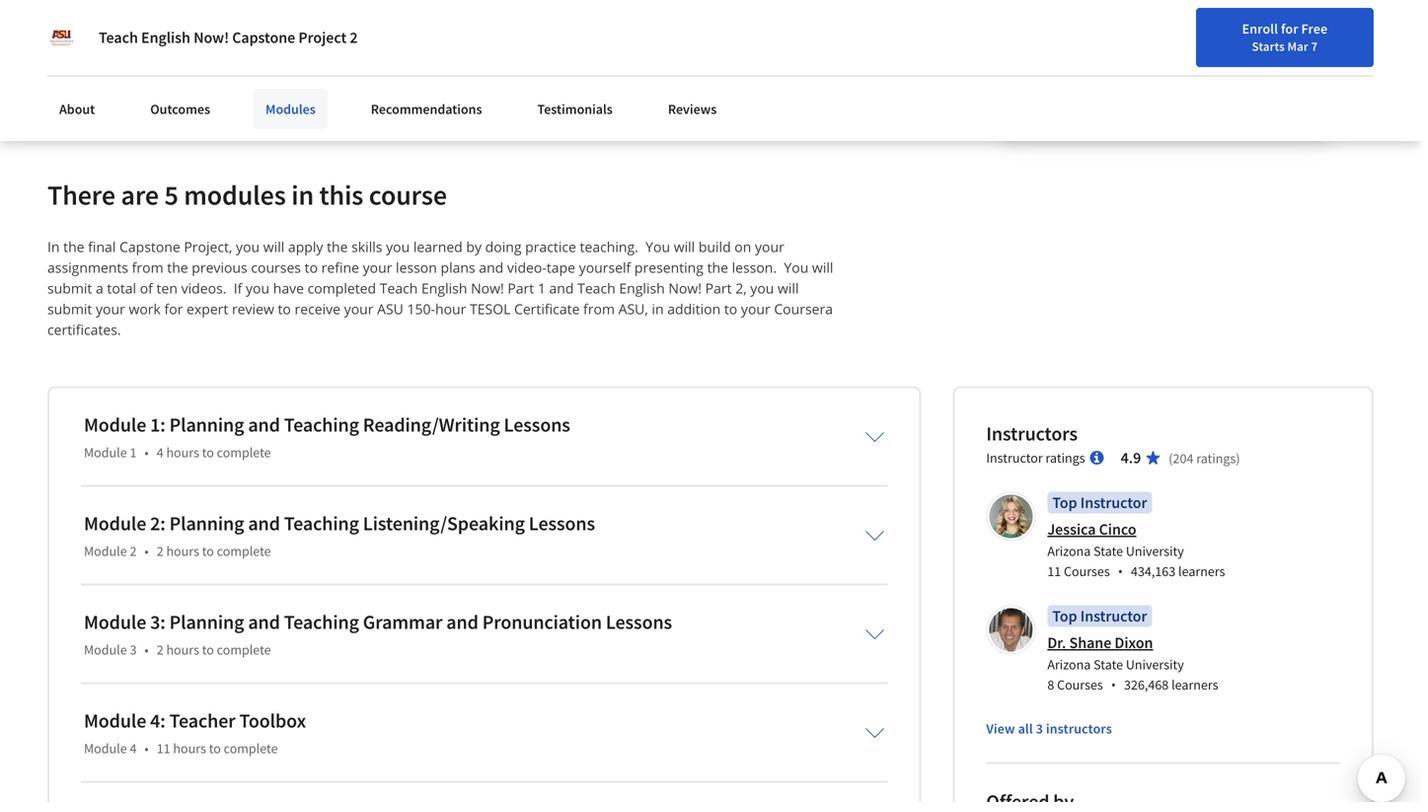 Task type: vqa. For each thing, say whether or not it's contained in the screenshot.
leftmost from
yes



Task type: describe. For each thing, give the bounding box(es) containing it.
in inside in the final capstone project, you will apply the skills you learned by doing practice teaching.  you will build on your assignments from the previous courses to refine your lesson plans and video-tape yourself presenting the lesson.  you will submit a total of ten videos.  if you have completed teach english now! part 1 and teach english now! part 2, you will submit your work for expert review to receive your asu 150-hour tesol certificate from asu, in addition to your coursera certificates.
[[652, 299, 664, 318]]

course
[[369, 177, 447, 212]]

module 3: planning and teaching grammar and pronunciation lessons module 3 • 2 hours to complete
[[84, 610, 672, 659]]

(
[[1169, 449, 1173, 467]]

doing
[[485, 237, 522, 256]]

learners inside the top instructor jessica cinco arizona state university 11 courses • 434,163 learners
[[1179, 563, 1226, 580]]

instructors
[[1047, 720, 1113, 738]]

courses
[[251, 258, 301, 277]]

0 vertical spatial instructor
[[987, 449, 1043, 467]]

there are 5 modules in this course
[[47, 177, 447, 212]]

a
[[96, 279, 103, 297]]

starts
[[1253, 39, 1285, 54]]

jessica cinco link
[[1048, 520, 1137, 539]]

434,163
[[1131, 563, 1176, 580]]

asu
[[377, 299, 404, 318]]

university inside the top instructor jessica cinco arizona state university 11 courses • 434,163 learners
[[1126, 542, 1185, 560]]

hours inside module 3: planning and teaching grammar and pronunciation lessons module 3 • 2 hours to complete
[[166, 641, 199, 659]]

your down skills
[[363, 258, 392, 277]]

courses inside the top instructor jessica cinco arizona state university 11 courses • 434,163 learners
[[1064, 563, 1110, 580]]

or
[[425, 31, 439, 51]]

tape
[[547, 258, 576, 277]]

receive
[[295, 299, 341, 318]]

teaching for grammar
[[284, 610, 359, 635]]

find
[[1139, 23, 1164, 40]]

view all 3 instructors
[[987, 720, 1113, 738]]

ten
[[157, 279, 178, 297]]

• inside module 2: planning and teaching listening/speaking lessons module 2 • 2 hours to complete
[[145, 542, 149, 560]]

1 horizontal spatial teach
[[380, 279, 418, 297]]

complete inside module 4: teacher toolbox module 4 • 11 hours to complete
[[224, 740, 278, 758]]

complete inside module 2: planning and teaching listening/speaking lessons module 2 • 2 hours to complete
[[217, 542, 271, 560]]

project,
[[184, 237, 232, 256]]

204
[[1173, 449, 1194, 467]]

view
[[987, 720, 1016, 738]]

teacher
[[169, 709, 236, 733]]

dr. shane dixon link
[[1048, 633, 1154, 653]]

free for enroll for free starts mar 7
[[1302, 20, 1328, 38]]

review inside add this credential to your linkedin profile, resume, or cv share it on social media and in your performance review
[[407, 55, 450, 74]]

the up refine
[[327, 237, 348, 256]]

in the final capstone project, you will apply the skills you learned by doing practice teaching.  you will build on your assignments from the previous courses to refine your lesson plans and video-tape yourself presenting the lesson.  you will submit a total of ten videos.  if you have completed teach english now! part 1 and teach english now! part 2, you will submit your work for expert review to receive your asu 150-hour tesol certificate from asu, in addition to your coursera certificates.
[[47, 237, 837, 339]]

arizona inside top instructor dr. shane dixon arizona state university 8 courses • 326,468 learners
[[1048, 656, 1091, 674]]

view all 3 instructors button
[[987, 719, 1113, 739]]

social
[[155, 55, 193, 74]]

refine
[[322, 258, 359, 277]]

11 for teacher
[[157, 740, 170, 758]]

your up media
[[225, 31, 255, 51]]

3:
[[150, 610, 166, 635]]

reviews link
[[656, 89, 729, 129]]

planning for 3:
[[169, 610, 244, 635]]

expert
[[187, 299, 228, 318]]

1 horizontal spatial in
[[1306, 23, 1317, 40]]

cv
[[442, 31, 459, 51]]

0 horizontal spatial ratings
[[1046, 449, 1086, 467]]

state inside the top instructor jessica cinco arizona state university 11 courses • 434,163 learners
[[1094, 542, 1124, 560]]

final
[[88, 237, 116, 256]]

instructor for dr. shane dixon
[[1081, 606, 1148, 626]]

your inside find your new career 'link'
[[1167, 23, 1193, 40]]

0 horizontal spatial now!
[[194, 28, 229, 47]]

it
[[122, 55, 131, 74]]

2 submit from the top
[[47, 299, 92, 318]]

log in link
[[1272, 20, 1327, 43]]

build
[[699, 237, 731, 256]]

testimonials
[[538, 100, 613, 118]]

if
[[234, 279, 242, 297]]

find your new career link
[[1129, 20, 1272, 44]]

asu,
[[619, 299, 648, 318]]

for inside in the final capstone project, you will apply the skills you learned by doing practice teaching.  you will build on your assignments from the previous courses to refine your lesson plans and video-tape yourself presenting the lesson.  you will submit a total of ten videos.  if you have completed teach english now! part 1 and teach english now! part 2, you will submit your work for expert review to receive your asu 150-hour tesol certificate from asu, in addition to your coursera certificates.
[[164, 299, 183, 318]]

5
[[164, 177, 178, 212]]

certificates.
[[47, 320, 121, 339]]

linkedin
[[258, 31, 315, 51]]

2:
[[150, 511, 166, 536]]

to inside module 4: teacher toolbox module 4 • 11 hours to complete
[[209, 740, 221, 758]]

( 204 ratings )
[[1169, 449, 1241, 467]]

hour
[[435, 299, 466, 318]]

lesson
[[396, 258, 437, 277]]

by
[[466, 237, 482, 256]]

listening/speaking
[[363, 511, 525, 536]]

the up assignments
[[63, 237, 84, 256]]

capstone for final
[[119, 237, 180, 256]]

recommendations
[[371, 100, 482, 118]]

log
[[1282, 23, 1303, 40]]

2 horizontal spatial now!
[[669, 279, 702, 297]]

addition
[[668, 299, 721, 318]]

mar
[[1288, 39, 1309, 54]]

performance
[[318, 55, 403, 74]]

2 horizontal spatial english
[[619, 279, 665, 297]]

3 module from the top
[[84, 511, 146, 536]]

• inside module 1: planning and teaching reading/writing lessons module 1 • 4 hours to complete
[[145, 444, 149, 461]]

in inside in the final capstone project, you will apply the skills you learned by doing practice teaching.  you will build on your assignments from the previous courses to refine your lesson plans and video-tape yourself presenting the lesson.  you will submit a total of ten videos.  if you have completed teach english now! part 1 and teach english now! part 2, you will submit your work for expert review to receive your asu 150-hour tesol certificate from asu, in addition to your coursera certificates.
[[47, 237, 60, 256]]

module 2: planning and teaching listening/speaking lessons module 2 • 2 hours to complete
[[84, 511, 595, 560]]

1 horizontal spatial ratings
[[1197, 449, 1236, 467]]

about link
[[47, 89, 107, 129]]

1:
[[150, 412, 166, 437]]

work
[[129, 299, 161, 318]]

for for join
[[1363, 25, 1381, 43]]

lesson.
[[732, 258, 777, 277]]

4:
[[150, 709, 166, 733]]

1 inside module 1: planning and teaching reading/writing lessons module 1 • 4 hours to complete
[[130, 444, 137, 461]]

the up the ten
[[167, 258, 188, 277]]

modules link
[[254, 89, 328, 129]]

instructor for jessica cinco
[[1081, 493, 1148, 513]]

to inside module 1: planning and teaching reading/writing lessons module 1 • 4 hours to complete
[[202, 444, 214, 461]]

this inside add this credential to your linkedin profile, resume, or cv share it on social media and in your performance review
[[110, 31, 135, 51]]

dr.
[[1048, 633, 1067, 653]]

planning for 2:
[[169, 511, 244, 536]]

4 module from the top
[[84, 542, 127, 560]]

to inside module 3: planning and teaching grammar and pronunciation lessons module 3 • 2 hours to complete
[[202, 641, 214, 659]]

7 module from the top
[[84, 709, 146, 733]]

state inside top instructor dr. shane dixon arizona state university 8 courses • 326,468 learners
[[1094, 656, 1124, 674]]

lessons for module 2: planning and teaching listening/speaking lessons
[[529, 511, 595, 536]]

teaching.
[[580, 237, 639, 256]]

lessons inside module 3: planning and teaching grammar and pronunciation lessons module 3 • 2 hours to complete
[[606, 610, 672, 635]]

coursera image
[[24, 16, 149, 48]]

reading/writing
[[363, 412, 500, 437]]

new
[[1196, 23, 1222, 40]]

instructors
[[987, 421, 1078, 446]]

dr. shane dixon image
[[990, 608, 1033, 652]]

of
[[140, 279, 153, 297]]

jessica
[[1048, 520, 1096, 539]]

complete inside module 1: planning and teaching reading/writing lessons module 1 • 4 hours to complete
[[217, 444, 271, 461]]

1 part from the left
[[508, 279, 534, 297]]

4.9
[[1121, 448, 1142, 468]]

tesol
[[470, 299, 511, 318]]

courses inside top instructor dr. shane dixon arizona state university 8 courses • 326,468 learners
[[1058, 676, 1104, 694]]

lessons for module 1: planning and teaching reading/writing lessons
[[504, 412, 570, 437]]

coursera career certificate image
[[1001, 0, 1330, 134]]

you right if on the left top of page
[[246, 279, 270, 297]]

0 horizontal spatial english
[[141, 28, 190, 47]]

1 submit from the top
[[47, 279, 92, 297]]

2 module from the top
[[84, 444, 127, 461]]

module 4: teacher toolbox module 4 • 11 hours to complete
[[84, 709, 306, 758]]



Task type: locate. For each thing, give the bounding box(es) containing it.
0 vertical spatial 1
[[538, 279, 546, 297]]

0 vertical spatial 4
[[157, 444, 164, 461]]

•
[[145, 444, 149, 461], [145, 542, 149, 560], [1118, 562, 1124, 581], [145, 641, 149, 659], [1111, 676, 1117, 694], [145, 740, 149, 758]]

planning
[[169, 412, 244, 437], [169, 511, 244, 536], [169, 610, 244, 635]]

hours inside module 4: teacher toolbox module 4 • 11 hours to complete
[[173, 740, 206, 758]]

learners right 326,468
[[1172, 676, 1219, 694]]

11 inside the top instructor jessica cinco arizona state university 11 courses • 434,163 learners
[[1048, 563, 1062, 580]]

teaching for reading/writing
[[284, 412, 359, 437]]

8
[[1048, 676, 1055, 694]]

0 horizontal spatial teach
[[99, 28, 138, 47]]

1 horizontal spatial 11
[[1048, 563, 1062, 580]]

arizona
[[1048, 542, 1091, 560], [1048, 656, 1091, 674]]

submit up certificates.
[[47, 299, 92, 318]]

None search field
[[282, 12, 607, 52]]

have
[[273, 279, 304, 297]]

share
[[81, 55, 119, 74]]

for inside enroll for free starts mar 7
[[1282, 20, 1299, 38]]

1 horizontal spatial capstone
[[232, 28, 295, 47]]

courses down jessica cinco link
[[1064, 563, 1110, 580]]

0 vertical spatial this
[[110, 31, 135, 51]]

1 vertical spatial instructor
[[1081, 493, 1148, 513]]

planning right 3:
[[169, 610, 244, 635]]

4 inside module 4: teacher toolbox module 4 • 11 hours to complete
[[130, 740, 137, 758]]

courses
[[1064, 563, 1110, 580], [1058, 676, 1104, 694]]

0 horizontal spatial review
[[232, 299, 274, 318]]

0 vertical spatial 3
[[130, 641, 137, 659]]

• inside the top instructor jessica cinco arizona state university 11 courses • 434,163 learners
[[1118, 562, 1124, 581]]

reviews
[[668, 100, 717, 118]]

teach up the asu
[[380, 279, 418, 297]]

now! up the tesol at left
[[471, 279, 504, 297]]

part left the 2,
[[706, 279, 732, 297]]

3 planning from the top
[[169, 610, 244, 635]]

arizona inside the top instructor jessica cinco arizona state university 11 courses • 434,163 learners
[[1048, 542, 1091, 560]]

1 horizontal spatial this
[[319, 177, 364, 212]]

capstone up of
[[119, 237, 180, 256]]

review inside in the final capstone project, you will apply the skills you learned by doing practice teaching.  you will build on your assignments from the previous courses to refine your lesson plans and video-tape yourself presenting the lesson.  you will submit a total of ten videos.  if you have completed teach english now! part 1 and teach english now! part 2, you will submit your work for expert review to receive your asu 150-hour tesol certificate from asu, in addition to your coursera certificates.
[[232, 299, 274, 318]]

your down a
[[96, 299, 125, 318]]

326,468
[[1125, 676, 1169, 694]]

all
[[1018, 720, 1034, 738]]

you up courses
[[236, 237, 260, 256]]

ratings down instructors
[[1046, 449, 1086, 467]]

ratings
[[1046, 449, 1086, 467], [1197, 449, 1236, 467]]

11
[[1048, 563, 1062, 580], [157, 740, 170, 758]]

0 vertical spatial in
[[1306, 23, 1317, 40]]

1 horizontal spatial in
[[291, 177, 314, 212]]

on right it
[[135, 55, 152, 74]]

you
[[236, 237, 260, 256], [386, 237, 410, 256], [246, 279, 270, 297], [751, 279, 774, 297]]

on
[[135, 55, 152, 74], [735, 237, 752, 256]]

completed
[[308, 279, 376, 297]]

are
[[121, 177, 159, 212]]

grammar
[[363, 610, 443, 635]]

0 horizontal spatial 4
[[130, 740, 137, 758]]

in up apply
[[291, 177, 314, 212]]

0 horizontal spatial capstone
[[119, 237, 180, 256]]

1 horizontal spatial free
[[1384, 25, 1411, 43]]

review down if on the left top of page
[[232, 299, 274, 318]]

2 vertical spatial in
[[652, 299, 664, 318]]

instructor ratings
[[987, 449, 1086, 467]]

1 vertical spatial planning
[[169, 511, 244, 536]]

2 teaching from the top
[[284, 511, 359, 536]]

and inside add this credential to your linkedin profile, resume, or cv share it on social media and in your performance review
[[241, 55, 267, 74]]

1 horizontal spatial for
[[1282, 20, 1299, 38]]

teach down "yourself"
[[578, 279, 616, 297]]

this up skills
[[319, 177, 364, 212]]

hours inside module 2: planning and teaching listening/speaking lessons module 2 • 2 hours to complete
[[166, 542, 199, 560]]

• inside top instructor dr. shane dixon arizona state university 8 courses • 326,468 learners
[[1111, 676, 1117, 694]]

1 vertical spatial learners
[[1172, 676, 1219, 694]]

0 vertical spatial review
[[407, 55, 450, 74]]

recommendations link
[[359, 89, 494, 129]]

this
[[110, 31, 135, 51], [319, 177, 364, 212]]

total
[[107, 279, 136, 297]]

previous
[[192, 258, 248, 277]]

teaching
[[284, 412, 359, 437], [284, 511, 359, 536], [284, 610, 359, 635]]

plans
[[441, 258, 476, 277]]

11 inside module 4: teacher toolbox module 4 • 11 hours to complete
[[157, 740, 170, 758]]

0 vertical spatial teaching
[[284, 412, 359, 437]]

2 arizona from the top
[[1048, 656, 1091, 674]]

1 horizontal spatial english
[[422, 279, 467, 297]]

1 vertical spatial arizona
[[1048, 656, 1091, 674]]

to
[[208, 31, 222, 51], [305, 258, 318, 277], [278, 299, 291, 318], [725, 299, 738, 318], [202, 444, 214, 461], [202, 542, 214, 560], [202, 641, 214, 659], [209, 740, 221, 758]]

1 horizontal spatial review
[[407, 55, 450, 74]]

your down the 2,
[[741, 299, 771, 318]]

your right find on the top
[[1167, 23, 1193, 40]]

this up it
[[110, 31, 135, 51]]

your down completed
[[344, 299, 374, 318]]

0 vertical spatial arizona
[[1048, 542, 1091, 560]]

• inside module 4: teacher toolbox module 4 • 11 hours to complete
[[145, 740, 149, 758]]

english up hour on the left top of the page
[[422, 279, 467, 297]]

8 module from the top
[[84, 740, 127, 758]]

free up 7
[[1302, 20, 1328, 38]]

top
[[1053, 493, 1078, 513], [1053, 606, 1078, 626]]

7
[[1312, 39, 1318, 54]]

outcomes
[[150, 100, 210, 118]]

outcomes link
[[138, 89, 222, 129]]

1 horizontal spatial part
[[706, 279, 732, 297]]

0 vertical spatial capstone
[[232, 28, 295, 47]]

arizona down dr.
[[1048, 656, 1091, 674]]

)
[[1236, 449, 1241, 467]]

planning right 2:
[[169, 511, 244, 536]]

teach
[[99, 28, 138, 47], [380, 279, 418, 297], [578, 279, 616, 297]]

1 vertical spatial university
[[1126, 656, 1185, 674]]

2 top from the top
[[1053, 606, 1078, 626]]

review down or
[[407, 55, 450, 74]]

media
[[196, 55, 238, 74]]

0 horizontal spatial for
[[164, 299, 183, 318]]

for
[[1282, 20, 1299, 38], [1363, 25, 1381, 43], [164, 299, 183, 318]]

capstone inside in the final capstone project, you will apply the skills you learned by doing practice teaching.  you will build on your assignments from the previous courses to refine your lesson plans and video-tape yourself presenting the lesson.  you will submit a total of ten videos.  if you have completed teach english now! part 1 and teach english now! part 2, you will submit your work for expert review to receive your asu 150-hour tesol certificate from asu, in addition to your coursera certificates.
[[119, 237, 180, 256]]

instructor up dr. shane dixon 'link'
[[1081, 606, 1148, 626]]

2 university from the top
[[1126, 656, 1185, 674]]

enroll for free starts mar 7
[[1243, 20, 1328, 54]]

from
[[132, 258, 164, 277], [584, 299, 615, 318]]

hours inside module 1: planning and teaching reading/writing lessons module 1 • 4 hours to complete
[[166, 444, 199, 461]]

1 vertical spatial from
[[584, 299, 615, 318]]

learners inside top instructor dr. shane dixon arizona state university 8 courses • 326,468 learners
[[1172, 676, 1219, 694]]

teaching inside module 1: planning and teaching reading/writing lessons module 1 • 4 hours to complete
[[284, 412, 359, 437]]

presenting
[[635, 258, 704, 277]]

0 vertical spatial 11
[[1048, 563, 1062, 580]]

1 vertical spatial you
[[784, 258, 809, 277]]

1 vertical spatial 1
[[130, 444, 137, 461]]

in down linkedin
[[270, 55, 282, 74]]

11 down jessica
[[1048, 563, 1062, 580]]

video-
[[507, 258, 547, 277]]

teaching for listening/speaking
[[284, 511, 359, 536]]

videos.
[[181, 279, 227, 297]]

1 vertical spatial 11
[[157, 740, 170, 758]]

from left asu, at the top of page
[[584, 299, 615, 318]]

1 teaching from the top
[[284, 412, 359, 437]]

0 vertical spatial state
[[1094, 542, 1124, 560]]

learners right '434,163'
[[1179, 563, 1226, 580]]

lessons inside module 1: planning and teaching reading/writing lessons module 1 • 4 hours to complete
[[504, 412, 570, 437]]

free right join
[[1384, 25, 1411, 43]]

cinco
[[1100, 520, 1137, 539]]

top inside the top instructor jessica cinco arizona state university 11 courses • 434,163 learners
[[1053, 493, 1078, 513]]

log in
[[1282, 23, 1317, 40]]

submit
[[47, 279, 92, 297], [47, 299, 92, 318]]

lessons inside module 2: planning and teaching listening/speaking lessons module 2 • 2 hours to complete
[[529, 511, 595, 536]]

for right join
[[1363, 25, 1381, 43]]

university up '434,163'
[[1126, 542, 1185, 560]]

0 horizontal spatial in
[[47, 237, 60, 256]]

top inside top instructor dr. shane dixon arizona state university 8 courses • 326,468 learners
[[1053, 606, 1078, 626]]

your down linkedin
[[285, 55, 315, 74]]

instructor up cinco
[[1081, 493, 1148, 513]]

top up jessica
[[1053, 493, 1078, 513]]

1 arizona from the top
[[1048, 542, 1091, 560]]

university up 326,468
[[1126, 656, 1185, 674]]

teaching inside module 3: planning and teaching grammar and pronunciation lessons module 3 • 2 hours to complete
[[284, 610, 359, 635]]

1 vertical spatial on
[[735, 237, 752, 256]]

assignments
[[47, 258, 128, 277]]

state
[[1094, 542, 1124, 560], [1094, 656, 1124, 674]]

in right asu, at the top of page
[[652, 299, 664, 318]]

1 vertical spatial submit
[[47, 299, 92, 318]]

top for dr.
[[1053, 606, 1078, 626]]

2 horizontal spatial teach
[[578, 279, 616, 297]]

0 vertical spatial on
[[135, 55, 152, 74]]

english
[[141, 28, 190, 47], [422, 279, 467, 297], [619, 279, 665, 297]]

2 inside module 3: planning and teaching grammar and pronunciation lessons module 3 • 2 hours to complete
[[157, 641, 164, 659]]

ratings right 204
[[1197, 449, 1236, 467]]

to inside module 2: planning and teaching listening/speaking lessons module 2 • 2 hours to complete
[[202, 542, 214, 560]]

for down the ten
[[164, 299, 183, 318]]

1 vertical spatial lessons
[[529, 511, 595, 536]]

planning inside module 3: planning and teaching grammar and pronunciation lessons module 3 • 2 hours to complete
[[169, 610, 244, 635]]

top up dr.
[[1053, 606, 1078, 626]]

1 horizontal spatial 1
[[538, 279, 546, 297]]

from up of
[[132, 258, 164, 277]]

1 university from the top
[[1126, 542, 1185, 560]]

join for free
[[1334, 25, 1411, 43]]

arizona state university image
[[47, 24, 75, 51]]

1 horizontal spatial on
[[735, 237, 752, 256]]

0 vertical spatial you
[[646, 237, 670, 256]]

add this credential to your linkedin profile, resume, or cv share it on social media and in your performance review
[[81, 31, 459, 74]]

pronunciation
[[483, 610, 602, 635]]

on inside add this credential to your linkedin profile, resume, or cv share it on social media and in your performance review
[[135, 55, 152, 74]]

5 module from the top
[[84, 610, 146, 635]]

practice
[[525, 237, 576, 256]]

apply
[[288, 237, 323, 256]]

on inside in the final capstone project, you will apply the skills you learned by doing practice teaching.  you will build on your assignments from the previous courses to refine your lesson plans and video-tape yourself presenting the lesson.  you will submit a total of ten videos.  if you have completed teach english now! part 1 and teach english now! part 2, you will submit your work for expert review to receive your asu 150-hour tesol certificate from asu, in addition to your coursera certificates.
[[735, 237, 752, 256]]

1 vertical spatial in
[[291, 177, 314, 212]]

0 vertical spatial courses
[[1064, 563, 1110, 580]]

planning for 1:
[[169, 412, 244, 437]]

1 vertical spatial top
[[1053, 606, 1078, 626]]

2 horizontal spatial in
[[652, 299, 664, 318]]

you right lesson.
[[784, 258, 809, 277]]

career
[[1224, 23, 1262, 40]]

2 vertical spatial planning
[[169, 610, 244, 635]]

2 planning from the top
[[169, 511, 244, 536]]

the down 'build'
[[707, 258, 729, 277]]

part down video-
[[508, 279, 534, 297]]

1 state from the top
[[1094, 542, 1124, 560]]

will
[[263, 237, 285, 256], [674, 237, 695, 256], [812, 258, 834, 277], [778, 279, 799, 297]]

add
[[81, 31, 107, 51]]

english up social
[[141, 28, 190, 47]]

2 state from the top
[[1094, 656, 1124, 674]]

0 vertical spatial learners
[[1179, 563, 1226, 580]]

join
[[1334, 25, 1361, 43]]

courses right the 8
[[1058, 676, 1104, 694]]

yourself
[[579, 258, 631, 277]]

skills
[[352, 237, 383, 256]]

instructor inside the top instructor jessica cinco arizona state university 11 courses • 434,163 learners
[[1081, 493, 1148, 513]]

teach up it
[[99, 28, 138, 47]]

free inside enroll for free starts mar 7
[[1302, 20, 1328, 38]]

1 vertical spatial this
[[319, 177, 364, 212]]

planning inside module 2: planning and teaching listening/speaking lessons module 2 • 2 hours to complete
[[169, 511, 244, 536]]

capstone up media
[[232, 28, 295, 47]]

enroll
[[1243, 20, 1279, 38]]

2 vertical spatial teaching
[[284, 610, 359, 635]]

0 horizontal spatial in
[[270, 55, 282, 74]]

free for join for free
[[1384, 25, 1411, 43]]

0 horizontal spatial 11
[[157, 740, 170, 758]]

0 horizontal spatial part
[[508, 279, 534, 297]]

0 vertical spatial from
[[132, 258, 164, 277]]

you right the 2,
[[751, 279, 774, 297]]

for for enroll
[[1282, 20, 1299, 38]]

3 teaching from the top
[[284, 610, 359, 635]]

0 vertical spatial in
[[270, 55, 282, 74]]

you up presenting
[[646, 237, 670, 256]]

3 inside module 3: planning and teaching grammar and pronunciation lessons module 3 • 2 hours to complete
[[130, 641, 137, 659]]

part
[[508, 279, 534, 297], [706, 279, 732, 297]]

complete inside module 3: planning and teaching grammar and pronunciation lessons module 3 • 2 hours to complete
[[217, 641, 271, 659]]

shane
[[1070, 633, 1112, 653]]

1 vertical spatial capstone
[[119, 237, 180, 256]]

in up assignments
[[47, 237, 60, 256]]

11 for jessica
[[1048, 563, 1062, 580]]

1 top from the top
[[1053, 493, 1078, 513]]

instructor inside top instructor dr. shane dixon arizona state university 8 courses • 326,468 learners
[[1081, 606, 1148, 626]]

2
[[350, 28, 358, 47], [130, 542, 137, 560], [157, 542, 164, 560], [157, 641, 164, 659]]

0 horizontal spatial from
[[132, 258, 164, 277]]

testimonials link
[[526, 89, 625, 129]]

planning inside module 1: planning and teaching reading/writing lessons module 1 • 4 hours to complete
[[169, 412, 244, 437]]

11 down 4: in the bottom of the page
[[157, 740, 170, 758]]

0 vertical spatial top
[[1053, 493, 1078, 513]]

find your new career
[[1139, 23, 1262, 40]]

lessons
[[504, 412, 570, 437], [529, 511, 595, 536], [606, 610, 672, 635]]

submit down assignments
[[47, 279, 92, 297]]

0 horizontal spatial you
[[646, 237, 670, 256]]

capstone
[[232, 28, 295, 47], [119, 237, 180, 256]]

for up mar
[[1282, 20, 1299, 38]]

2 horizontal spatial for
[[1363, 25, 1381, 43]]

modules
[[266, 100, 316, 118]]

1 horizontal spatial 4
[[157, 444, 164, 461]]

top instructor jessica cinco arizona state university 11 courses • 434,163 learners
[[1048, 493, 1226, 581]]

teach english now! capstone project 2
[[99, 28, 358, 47]]

1 vertical spatial courses
[[1058, 676, 1104, 694]]

planning right 1:
[[169, 412, 244, 437]]

1 vertical spatial state
[[1094, 656, 1124, 674]]

2 vertical spatial instructor
[[1081, 606, 1148, 626]]

0 horizontal spatial on
[[135, 55, 152, 74]]

0 vertical spatial planning
[[169, 412, 244, 437]]

3 inside view all 3 instructors button
[[1036, 720, 1044, 738]]

0 vertical spatial lessons
[[504, 412, 570, 437]]

instructor down instructors
[[987, 449, 1043, 467]]

1 horizontal spatial now!
[[471, 279, 504, 297]]

1 vertical spatial review
[[232, 299, 274, 318]]

module
[[84, 412, 146, 437], [84, 444, 127, 461], [84, 511, 146, 536], [84, 542, 127, 560], [84, 610, 146, 635], [84, 641, 127, 659], [84, 709, 146, 733], [84, 740, 127, 758]]

state down dr. shane dixon 'link'
[[1094, 656, 1124, 674]]

0 horizontal spatial this
[[110, 31, 135, 51]]

coursera
[[774, 299, 833, 318]]

4 inside module 1: planning and teaching reading/writing lessons module 1 • 4 hours to complete
[[157, 444, 164, 461]]

jessica cinco image
[[990, 495, 1033, 538]]

in right log
[[1306, 23, 1317, 40]]

top for jessica
[[1053, 493, 1078, 513]]

1 planning from the top
[[169, 412, 244, 437]]

and inside module 1: planning and teaching reading/writing lessons module 1 • 4 hours to complete
[[248, 412, 280, 437]]

1 vertical spatial 3
[[1036, 720, 1044, 738]]

0 horizontal spatial free
[[1302, 20, 1328, 38]]

0 horizontal spatial 3
[[130, 641, 137, 659]]

1 horizontal spatial you
[[784, 258, 809, 277]]

in inside add this credential to your linkedin profile, resume, or cv share it on social media and in your performance review
[[270, 55, 282, 74]]

university inside top instructor dr. shane dixon arizona state university 8 courses • 326,468 learners
[[1126, 656, 1185, 674]]

1 inside in the final capstone project, you will apply the skills you learned by doing practice teaching.  you will build on your assignments from the previous courses to refine your lesson plans and video-tape yourself presenting the lesson.  you will submit a total of ten videos.  if you have completed teach english now! part 1 and teach english now! part 2, you will submit your work for expert review to receive your asu 150-hour tesol certificate from asu, in addition to your coursera certificates.
[[538, 279, 546, 297]]

you up lesson
[[386, 237, 410, 256]]

1 module from the top
[[84, 412, 146, 437]]

0 horizontal spatial 1
[[130, 444, 137, 461]]

6 module from the top
[[84, 641, 127, 659]]

capstone for now!
[[232, 28, 295, 47]]

state down cinco
[[1094, 542, 1124, 560]]

english up asu, at the top of page
[[619, 279, 665, 297]]

about
[[59, 100, 95, 118]]

to inside add this credential to your linkedin profile, resume, or cv share it on social media and in your performance review
[[208, 31, 222, 51]]

on up lesson.
[[735, 237, 752, 256]]

0 vertical spatial university
[[1126, 542, 1185, 560]]

1 horizontal spatial from
[[584, 299, 615, 318]]

150-
[[407, 299, 435, 318]]

module 1: planning and teaching reading/writing lessons module 1 • 4 hours to complete
[[84, 412, 570, 461]]

now! up media
[[194, 28, 229, 47]]

learned
[[414, 237, 463, 256]]

• inside module 3: planning and teaching grammar and pronunciation lessons module 3 • 2 hours to complete
[[145, 641, 149, 659]]

1
[[538, 279, 546, 297], [130, 444, 137, 461]]

2 part from the left
[[706, 279, 732, 297]]

1 vertical spatial teaching
[[284, 511, 359, 536]]

and inside module 2: planning and teaching listening/speaking lessons module 2 • 2 hours to complete
[[248, 511, 280, 536]]

0 vertical spatial submit
[[47, 279, 92, 297]]

1 vertical spatial in
[[47, 237, 60, 256]]

your up lesson.
[[755, 237, 785, 256]]

1 horizontal spatial 3
[[1036, 720, 1044, 738]]

toolbox
[[239, 709, 306, 733]]

now! up addition
[[669, 279, 702, 297]]

1 vertical spatial 4
[[130, 740, 137, 758]]

free
[[1302, 20, 1328, 38], [1384, 25, 1411, 43]]

2 vertical spatial lessons
[[606, 610, 672, 635]]

teaching inside module 2: planning and teaching listening/speaking lessons module 2 • 2 hours to complete
[[284, 511, 359, 536]]

arizona down jessica
[[1048, 542, 1091, 560]]



